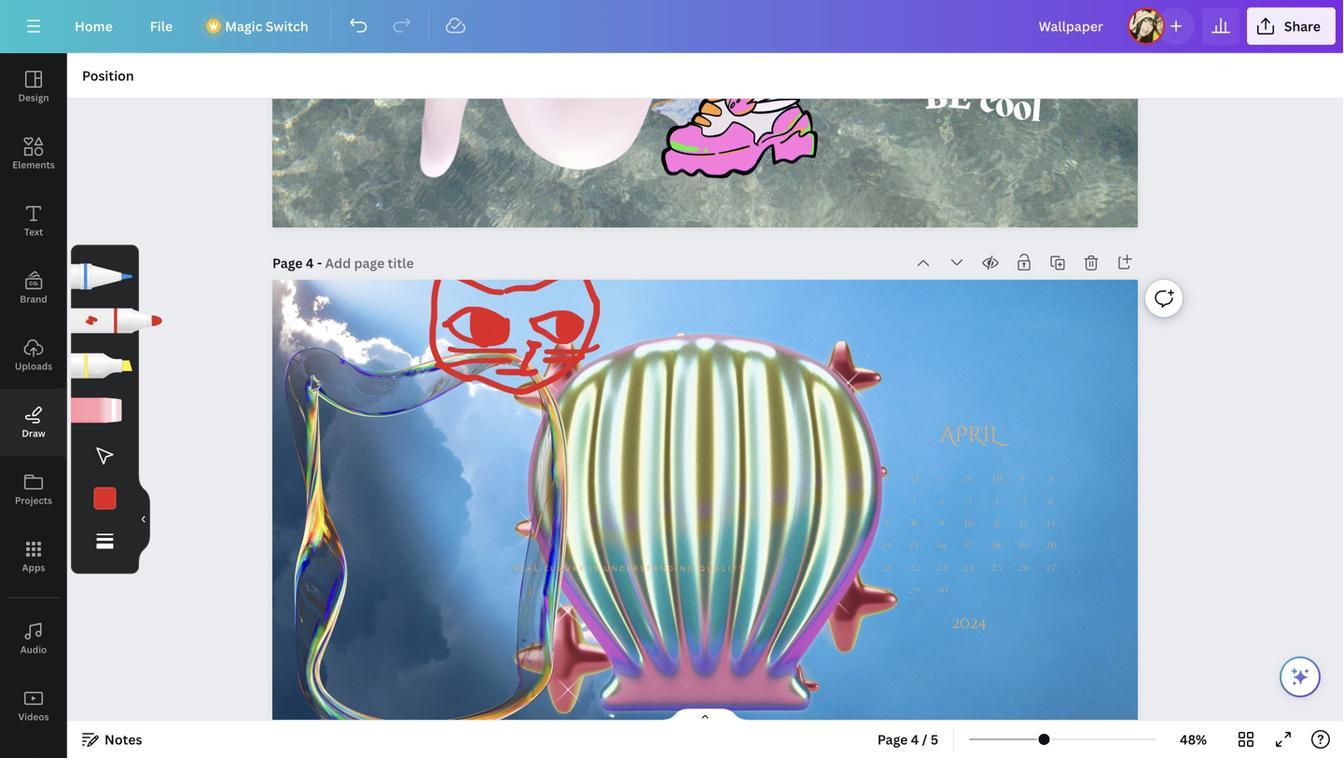 Task type: describe. For each thing, give the bounding box(es) containing it.
1
[[914, 498, 917, 506]]

position
[[82, 67, 134, 84]]

share
[[1285, 17, 1321, 35]]

2 s from the left
[[1049, 476, 1055, 484]]

20
[[1046, 542, 1058, 551]]

7 14
[[883, 520, 893, 551]]

notes button
[[75, 725, 150, 755]]

brand
[[20, 293, 47, 306]]

videos
[[18, 711, 49, 724]]

file
[[150, 17, 173, 35]]

apps
[[22, 562, 45, 574]]

8
[[912, 520, 918, 529]]

page for page 4 -
[[272, 254, 303, 272]]

design
[[18, 91, 49, 104]]

side panel tab list
[[0, 53, 67, 759]]

7
[[885, 520, 891, 529]]

48% button
[[1164, 725, 1224, 755]]

magic
[[225, 17, 263, 35]]

#e7191f image
[[94, 488, 116, 510]]

luxury
[[544, 564, 586, 575]]

21
[[884, 565, 892, 573]]

home link
[[60, 7, 128, 45]]

projects button
[[0, 456, 67, 523]]

25
[[992, 565, 1003, 573]]

28
[[882, 587, 894, 595]]

text
[[24, 226, 43, 238]]

position button
[[75, 61, 142, 91]]

-
[[317, 254, 322, 272]]

1 s from the left
[[885, 476, 891, 484]]

brand button
[[0, 255, 67, 322]]

48%
[[1180, 731, 1207, 749]]

main menu bar
[[0, 0, 1344, 53]]

2024
[[952, 614, 987, 634]]

f
[[1022, 476, 1027, 484]]

10 3 17
[[966, 498, 975, 551]]

23
[[937, 565, 949, 573]]

10
[[966, 520, 975, 529]]

audio button
[[0, 606, 67, 673]]

11 4 18
[[993, 498, 1002, 551]]

17
[[966, 542, 974, 551]]

notes
[[105, 731, 142, 749]]

12 5 19
[[1020, 498, 1029, 551]]

switch
[[266, 17, 309, 35]]

t
[[940, 476, 946, 484]]

Page title text field
[[325, 254, 416, 272]]

page 4 / 5
[[878, 731, 939, 749]]

6 13
[[1048, 498, 1057, 529]]

27 26 25 24 23 22 21
[[884, 565, 1058, 573]]

show pages image
[[661, 708, 750, 723]]

real
[[514, 564, 541, 575]]

is
[[590, 564, 600, 575]]

4 for page 4 / 5
[[911, 731, 919, 749]]

elements
[[12, 159, 55, 171]]

#e7191f image
[[94, 488, 116, 510]]

apps button
[[0, 523, 67, 591]]

uploads button
[[0, 322, 67, 389]]

9 2 16
[[938, 498, 947, 551]]

26
[[1019, 565, 1031, 573]]

draw button
[[0, 389, 67, 456]]

magic switch
[[225, 17, 309, 35]]

15
[[911, 542, 920, 551]]



Task type: locate. For each thing, give the bounding box(es) containing it.
9
[[940, 520, 946, 529]]

s left m
[[885, 476, 891, 484]]

6
[[1049, 498, 1055, 506]]

16
[[938, 542, 947, 551]]

13
[[1048, 520, 1057, 529]]

canva assistant image
[[1289, 666, 1312, 689]]

4 up '11'
[[994, 498, 1001, 506]]

27
[[1046, 565, 1058, 573]]

2 vertical spatial 4
[[911, 731, 919, 749]]

0 vertical spatial 5
[[1022, 498, 1028, 506]]

1 horizontal spatial page
[[878, 731, 908, 749]]

hide image
[[138, 475, 150, 564]]

page
[[272, 254, 303, 272], [878, 731, 908, 749]]

4 for page 4 -
[[306, 254, 314, 272]]

4 left /
[[911, 731, 919, 749]]

5 inside "button"
[[931, 731, 939, 749]]

4 for 11 4 18
[[994, 498, 1001, 506]]

11
[[995, 520, 1000, 529]]

audio
[[20, 644, 47, 656]]

4 left -
[[306, 254, 314, 272]]

th
[[991, 476, 1004, 484]]

draw
[[22, 427, 45, 440]]

0 horizontal spatial s
[[885, 476, 891, 484]]

design button
[[0, 53, 67, 120]]

4
[[306, 254, 314, 272], [994, 498, 1001, 506], [911, 731, 919, 749]]

magic switch button
[[195, 7, 323, 45]]

1 horizontal spatial 4
[[911, 731, 919, 749]]

real luxury is understanding quality
[[514, 564, 746, 575]]

24
[[964, 565, 976, 573]]

1 horizontal spatial s
[[1049, 476, 1055, 484]]

1 vertical spatial page
[[878, 731, 908, 749]]

Design title text field
[[1024, 7, 1121, 45]]

understanding
[[604, 564, 695, 575]]

5
[[1022, 498, 1028, 506], [931, 731, 939, 749]]

projects
[[15, 495, 52, 507]]

uploads
[[15, 360, 52, 373]]

5 inside 12 5 19
[[1022, 498, 1028, 506]]

m
[[911, 476, 920, 484]]

19
[[1020, 542, 1029, 551]]

s f th w t m s
[[885, 476, 1055, 484]]

home
[[75, 17, 113, 35]]

page inside "button"
[[878, 731, 908, 749]]

4 inside page 4 / 5 "button"
[[911, 731, 919, 749]]

1 vertical spatial 4
[[994, 498, 1001, 506]]

0 vertical spatial page
[[272, 254, 303, 272]]

30
[[937, 587, 949, 595]]

18
[[993, 542, 1002, 551]]

12
[[1020, 520, 1029, 529]]

4 inside 11 4 18
[[994, 498, 1001, 506]]

1 vertical spatial 5
[[931, 731, 939, 749]]

page left /
[[878, 731, 908, 749]]

videos button
[[0, 673, 67, 740]]

3
[[967, 498, 973, 506]]

text button
[[0, 188, 67, 255]]

page 4 / 5 button
[[870, 725, 946, 755]]

file button
[[135, 7, 188, 45]]

quality
[[699, 564, 746, 575]]

5 up "12"
[[1022, 498, 1028, 506]]

/
[[922, 731, 928, 749]]

elements button
[[0, 120, 67, 188]]

s
[[885, 476, 891, 484], [1049, 476, 1055, 484]]

0 horizontal spatial 4
[[306, 254, 314, 272]]

share button
[[1247, 7, 1336, 45]]

page for page 4 / 5
[[878, 731, 908, 749]]

0 vertical spatial 4
[[306, 254, 314, 272]]

5 right /
[[931, 731, 939, 749]]

0 horizontal spatial 5
[[931, 731, 939, 749]]

0 horizontal spatial page
[[272, 254, 303, 272]]

page 4 -
[[272, 254, 325, 272]]

30 29 28
[[882, 587, 949, 595]]

2
[[940, 498, 946, 506]]

29
[[910, 587, 921, 595]]

april
[[940, 421, 999, 450]]

2 horizontal spatial 4
[[994, 498, 1001, 506]]

8 1 15
[[911, 498, 920, 551]]

1 horizontal spatial 5
[[1022, 498, 1028, 506]]

w
[[965, 476, 975, 484]]

page left -
[[272, 254, 303, 272]]

s up 6
[[1049, 476, 1055, 484]]

14
[[883, 542, 893, 551]]

22
[[910, 565, 921, 573]]



Task type: vqa. For each thing, say whether or not it's contained in the screenshot.
Search your content "search box"
no



